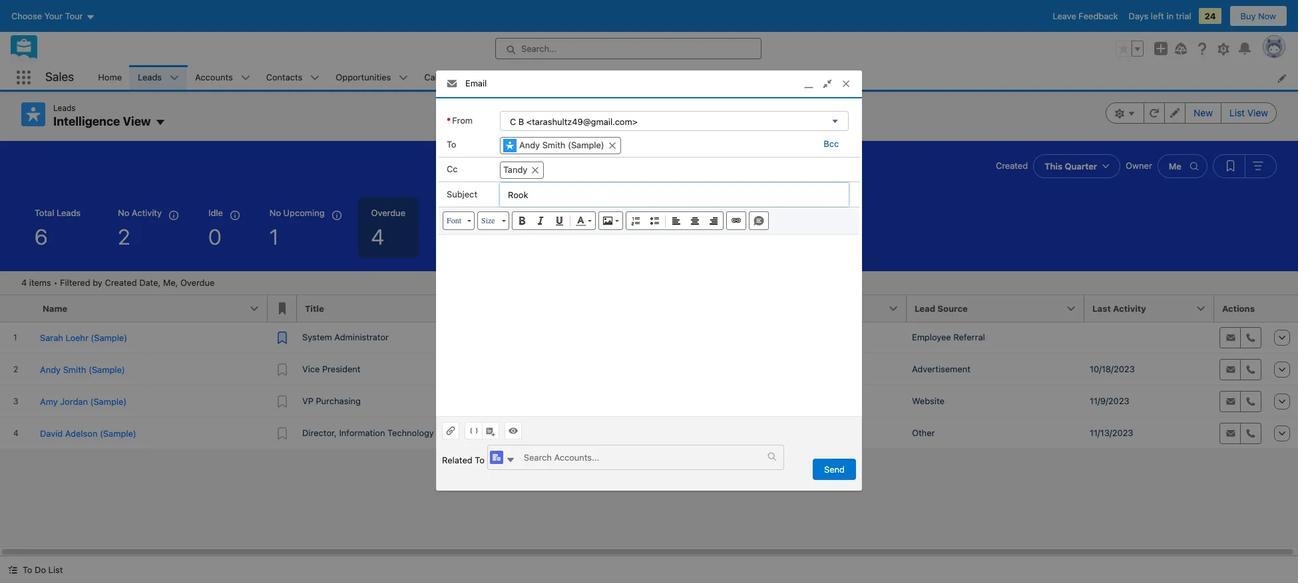 Task type: vqa. For each thing, say whether or not it's contained in the screenshot.


Task type: describe. For each thing, give the bounding box(es) containing it.
group containing new
[[1106, 103, 1277, 124]]

no for 2
[[118, 207, 129, 218]]

vp purchasing
[[302, 396, 361, 406]]

from
[[452, 115, 473, 126]]

cc
[[447, 164, 458, 174]]

home link
[[90, 65, 130, 90]]

dashboards list item
[[541, 65, 623, 90]]

days
[[1129, 11, 1149, 21]]

accounts
[[195, 72, 233, 82]]

to for to do list
[[23, 565, 32, 576]]

reports
[[631, 72, 662, 82]]

accounts link
[[187, 65, 241, 90]]

overdue inside the key performance indicators group
[[371, 207, 405, 218]]

to do list
[[23, 565, 63, 576]]

name
[[43, 303, 67, 314]]

search...
[[521, 43, 557, 54]]

filtered
[[60, 277, 90, 288]]

information
[[339, 428, 385, 438]]

leads list item
[[130, 65, 187, 90]]

andy smith (sample)
[[519, 140, 604, 151]]

1
[[270, 224, 279, 249]]

items
[[29, 277, 51, 288]]

0 inside due today 0
[[443, 224, 456, 249]]

leave feedback
[[1053, 11, 1118, 21]]

leads inside total leads 6
[[57, 207, 81, 218]]

due today 0
[[443, 207, 485, 249]]

this quarter button
[[1033, 154, 1120, 178]]

technology
[[387, 428, 434, 438]]

c
[[510, 117, 516, 127]]

leave
[[1053, 11, 1076, 21]]

no upcoming
[[270, 207, 325, 218]]

accounts image
[[490, 451, 503, 464]]

purchasing
[[316, 396, 361, 406]]

vp
[[302, 396, 313, 406]]

feedback
[[1079, 11, 1118, 21]]

11/13/2023
[[1090, 428, 1133, 439]]

new
[[1194, 107, 1213, 118]]

lead source button
[[907, 295, 1084, 322]]

row number image
[[0, 295, 35, 322]]

quotes
[[696, 72, 725, 82]]

title button
[[297, 295, 576, 322]]

c b <tarashultz49@gmail.com>
[[510, 117, 638, 127]]

title cell
[[297, 295, 576, 323]]

reports link
[[623, 65, 670, 90]]

0 for upcoming
[[523, 224, 536, 249]]

advertisement
[[912, 364, 971, 374]]

view for intelligence view
[[123, 114, 151, 128]]

send
[[824, 465, 845, 475]]

actions cell
[[1214, 295, 1267, 323]]

lead
[[915, 303, 935, 314]]

list view button
[[1221, 103, 1277, 124]]

due
[[443, 207, 459, 218]]

list inside group
[[1229, 107, 1245, 118]]

*
[[447, 115, 451, 126]]

do
[[35, 565, 46, 576]]

<tarashultz49@gmail.com>
[[526, 117, 638, 127]]

10/18/2023
[[1090, 364, 1135, 375]]

tandy link
[[500, 162, 544, 179]]

leads link
[[130, 65, 170, 90]]

name button
[[35, 295, 268, 322]]

employee referral
[[912, 332, 985, 343]]

opportunities link
[[328, 65, 399, 90]]

director,
[[302, 428, 337, 438]]

text default image inside the tandy 'link'
[[531, 166, 540, 175]]

text default image right (sample)
[[608, 141, 617, 151]]

send button
[[813, 459, 856, 481]]

quarter
[[1065, 161, 1097, 171]]

6
[[35, 224, 48, 249]]

leave feedback link
[[1053, 11, 1118, 21]]

accounts list item
[[187, 65, 258, 90]]

reports list item
[[623, 65, 688, 90]]

leads inside leads link
[[138, 72, 162, 82]]

me,
[[163, 277, 178, 288]]

lead image
[[503, 139, 517, 153]]

buy now
[[1241, 11, 1276, 21]]

1 vertical spatial to
[[475, 455, 484, 466]]

dashboards link
[[541, 65, 605, 90]]

system
[[302, 332, 332, 343]]

4 items • filtered by created date, me, overdue
[[21, 277, 215, 288]]

list containing home
[[90, 65, 1298, 90]]

company cell
[[576, 295, 789, 323]]

last activity button
[[1084, 295, 1214, 322]]

days left in trial
[[1129, 11, 1191, 21]]

11/9/2023
[[1090, 396, 1129, 407]]

cell for website
[[576, 386, 789, 418]]

(sample)
[[568, 140, 604, 151]]

contacts link
[[258, 65, 310, 90]]

last
[[1092, 303, 1111, 314]]

total
[[35, 207, 54, 218]]

list view
[[1229, 107, 1268, 118]]

buy
[[1241, 11, 1256, 21]]

related to
[[442, 455, 484, 466]]

buy now button
[[1229, 5, 1287, 27]]

title
[[305, 303, 324, 314]]

calendar
[[424, 72, 460, 82]]

administrator
[[334, 332, 389, 343]]

2
[[118, 224, 130, 249]]



Task type: locate. For each thing, give the bounding box(es) containing it.
0 for idle
[[208, 224, 221, 249]]

activity inside the key performance indicators group
[[132, 207, 162, 218]]

to left accounts image
[[475, 455, 484, 466]]

0 horizontal spatial overdue
[[180, 277, 215, 288]]

me
[[1169, 161, 1182, 171]]

contacts
[[266, 72, 302, 82]]

1 vertical spatial activity
[[1113, 303, 1146, 314]]

2 horizontal spatial to
[[475, 455, 484, 466]]

quotes list item
[[688, 65, 750, 90]]

to left do
[[23, 565, 32, 576]]

view down leads link
[[123, 114, 151, 128]]

contacts list item
[[258, 65, 328, 90]]

bcc
[[824, 138, 839, 149]]

me button
[[1158, 154, 1208, 178]]

4 items • filtered by created date, me, overdue status
[[21, 277, 215, 288]]

1 upcoming from the left
[[283, 207, 325, 218]]

now
[[1258, 11, 1276, 21]]

cell for advertisement
[[576, 354, 789, 386]]

1 horizontal spatial list
[[1229, 107, 1245, 118]]

new button
[[1185, 103, 1221, 124]]

list
[[90, 65, 1298, 90]]

leads up intelligence
[[53, 103, 76, 113]]

0 right due today 0
[[523, 224, 536, 249]]

group down list view button
[[1213, 154, 1277, 178]]

0 vertical spatial group
[[1116, 41, 1144, 57]]

other
[[912, 428, 935, 438]]

list
[[1229, 107, 1245, 118], [48, 565, 63, 576]]

grid
[[0, 295, 1298, 450]]

employee
[[912, 332, 951, 343]]

2 0 from the left
[[443, 224, 456, 249]]

text default image inside to do list button
[[8, 566, 17, 575]]

cell
[[576, 322, 789, 354], [1084, 322, 1214, 354], [576, 354, 789, 386], [576, 386, 789, 418], [576, 418, 789, 450]]

c b <tarashultz49@gmail.com> button
[[500, 111, 849, 131]]

0 vertical spatial leads
[[138, 72, 162, 82]]

view
[[1247, 107, 1268, 118], [123, 114, 151, 128]]

1 vertical spatial overdue
[[180, 277, 215, 288]]

1 vertical spatial group
[[1106, 103, 1277, 124]]

system administrator
[[302, 332, 389, 343]]

24
[[1205, 11, 1216, 21]]

by
[[93, 277, 102, 288]]

1 vertical spatial leads
[[53, 103, 76, 113]]

no up 1
[[270, 207, 281, 218]]

lead source cell
[[907, 295, 1084, 323]]

0 horizontal spatial view
[[123, 114, 151, 128]]

home
[[98, 72, 122, 82]]

email dialog
[[436, 70, 862, 491]]

forecasts
[[494, 72, 533, 82]]

website
[[912, 396, 945, 406]]

sales
[[45, 70, 74, 84]]

lead view settings image
[[1106, 103, 1144, 124]]

view for list view
[[1247, 107, 1268, 118]]

1 horizontal spatial activity
[[1113, 303, 1146, 314]]

this quarter
[[1045, 161, 1097, 171]]

last activity cell
[[1084, 295, 1214, 323]]

1 horizontal spatial 4
[[371, 224, 384, 249]]

search... button
[[495, 38, 762, 59]]

1 horizontal spatial upcoming
[[523, 207, 564, 218]]

subject
[[447, 189, 477, 200]]

1 no from the left
[[118, 207, 129, 218]]

created left this on the right top of page
[[996, 160, 1028, 171]]

1 horizontal spatial overdue
[[371, 207, 405, 218]]

1 horizontal spatial 0
[[443, 224, 456, 249]]

0 horizontal spatial list
[[48, 565, 63, 576]]

created
[[996, 160, 1028, 171], [105, 277, 137, 288]]

vice president
[[302, 364, 360, 374]]

email
[[465, 78, 487, 89]]

no activity
[[118, 207, 162, 218]]

3 0 from the left
[[523, 224, 536, 249]]

grid containing name
[[0, 295, 1298, 450]]

cell for employee referral
[[576, 322, 789, 354]]

andy
[[519, 140, 540, 151]]

2 horizontal spatial 0
[[523, 224, 536, 249]]

calendar list item
[[416, 65, 486, 90]]

0 vertical spatial to
[[447, 139, 456, 150]]

andy smith (sample) link
[[500, 137, 621, 154]]

action cell
[[1267, 295, 1298, 323]]

total leads 6
[[35, 207, 81, 249]]

actions
[[1222, 303, 1255, 314]]

today
[[461, 207, 485, 218]]

cell for other
[[576, 418, 789, 450]]

activity for no activity
[[132, 207, 162, 218]]

b
[[518, 117, 524, 127]]

key performance indicators group
[[0, 197, 1298, 271]]

text default image left do
[[8, 566, 17, 575]]

vice
[[302, 364, 320, 374]]

1 vertical spatial list
[[48, 565, 63, 576]]

to for to
[[447, 139, 456, 150]]

forecasts link
[[486, 65, 541, 90]]

overdue right me,
[[180, 277, 215, 288]]

quotes link
[[688, 65, 733, 90]]

0 vertical spatial 4
[[371, 224, 384, 249]]

name cell
[[35, 295, 268, 323]]

calendar link
[[416, 65, 468, 90]]

lead source
[[915, 303, 968, 314]]

1 horizontal spatial no
[[270, 207, 281, 218]]

opportunities list item
[[328, 65, 416, 90]]

0 down due
[[443, 224, 456, 249]]

2 no from the left
[[270, 207, 281, 218]]

0 vertical spatial list
[[1229, 107, 1245, 118]]

2 vertical spatial group
[[1213, 154, 1277, 178]]

1 vertical spatial created
[[105, 277, 137, 288]]

Search Accounts... text field
[[516, 446, 768, 470]]

0 down idle
[[208, 224, 221, 249]]

to
[[447, 139, 456, 150], [475, 455, 484, 466], [23, 565, 32, 576]]

0 vertical spatial activity
[[132, 207, 162, 218]]

director, information technology
[[302, 428, 434, 438]]

0 horizontal spatial activity
[[132, 207, 162, 218]]

4
[[371, 224, 384, 249], [21, 277, 27, 288]]

referral
[[953, 332, 985, 343]]

2 upcoming from the left
[[523, 207, 564, 218]]

1 horizontal spatial to
[[447, 139, 456, 150]]

list right do
[[48, 565, 63, 576]]

owner
[[1126, 160, 1152, 171]]

view right new
[[1247, 107, 1268, 118]]

1 vertical spatial 4
[[21, 277, 27, 288]]

date,
[[139, 277, 161, 288]]

1 horizontal spatial view
[[1247, 107, 1268, 118]]

0 horizontal spatial 0
[[208, 224, 221, 249]]

overdue left due
[[371, 207, 405, 218]]

dashboards
[[549, 72, 597, 82]]

0 vertical spatial overdue
[[371, 207, 405, 218]]

overdue
[[371, 207, 405, 218], [180, 277, 215, 288]]

no for 1
[[270, 207, 281, 218]]

this
[[1045, 161, 1062, 171]]

group down days on the right top of the page
[[1116, 41, 1144, 57]]

idle
[[208, 207, 223, 218]]

leads right home
[[138, 72, 162, 82]]

upcoming
[[283, 207, 325, 218], [523, 207, 564, 218]]

1 horizontal spatial created
[[996, 160, 1028, 171]]

4 inside overdue 4
[[371, 224, 384, 249]]

activity for last activity
[[1113, 303, 1146, 314]]

2 vertical spatial to
[[23, 565, 32, 576]]

text default image right accounts image
[[506, 456, 515, 465]]

source
[[938, 303, 968, 314]]

0 horizontal spatial upcoming
[[283, 207, 325, 218]]

to inside button
[[23, 565, 32, 576]]

important cell
[[268, 295, 297, 323]]

text default image
[[608, 141, 617, 151], [531, 166, 540, 175], [506, 456, 515, 465], [8, 566, 17, 575]]

view inside button
[[1247, 107, 1268, 118]]

no
[[118, 207, 129, 218], [270, 207, 281, 218]]

created right by
[[105, 277, 137, 288]]

group
[[1116, 41, 1144, 57], [1106, 103, 1277, 124], [1213, 154, 1277, 178]]

last activity
[[1092, 303, 1146, 314]]

text default image
[[768, 453, 777, 462]]

2 vertical spatial leads
[[57, 207, 81, 218]]

text default image right tandy
[[531, 166, 540, 175]]

left
[[1151, 11, 1164, 21]]

0 horizontal spatial 4
[[21, 277, 27, 288]]

1 0 from the left
[[208, 224, 221, 249]]

no up 2
[[118, 207, 129, 218]]

0 vertical spatial created
[[996, 160, 1028, 171]]

0 horizontal spatial created
[[105, 277, 137, 288]]

to down *
[[447, 139, 456, 150]]

lead status cell
[[789, 295, 907, 323]]

group up me button
[[1106, 103, 1277, 124]]

intelligence
[[53, 114, 120, 128]]

list right new
[[1229, 107, 1245, 118]]

overdue 4
[[371, 207, 405, 249]]

activity
[[132, 207, 162, 218], [1113, 303, 1146, 314]]

president
[[322, 364, 360, 374]]

0 horizontal spatial to
[[23, 565, 32, 576]]

Subject text field
[[500, 183, 849, 207]]

row number cell
[[0, 295, 35, 323]]

0 horizontal spatial no
[[118, 207, 129, 218]]

tandy
[[503, 164, 527, 175]]

•
[[54, 277, 58, 288]]

smith
[[542, 140, 565, 151]]

leads right total
[[57, 207, 81, 218]]

activity inside button
[[1113, 303, 1146, 314]]

trial
[[1176, 11, 1191, 21]]

bcc button
[[820, 138, 842, 149]]



